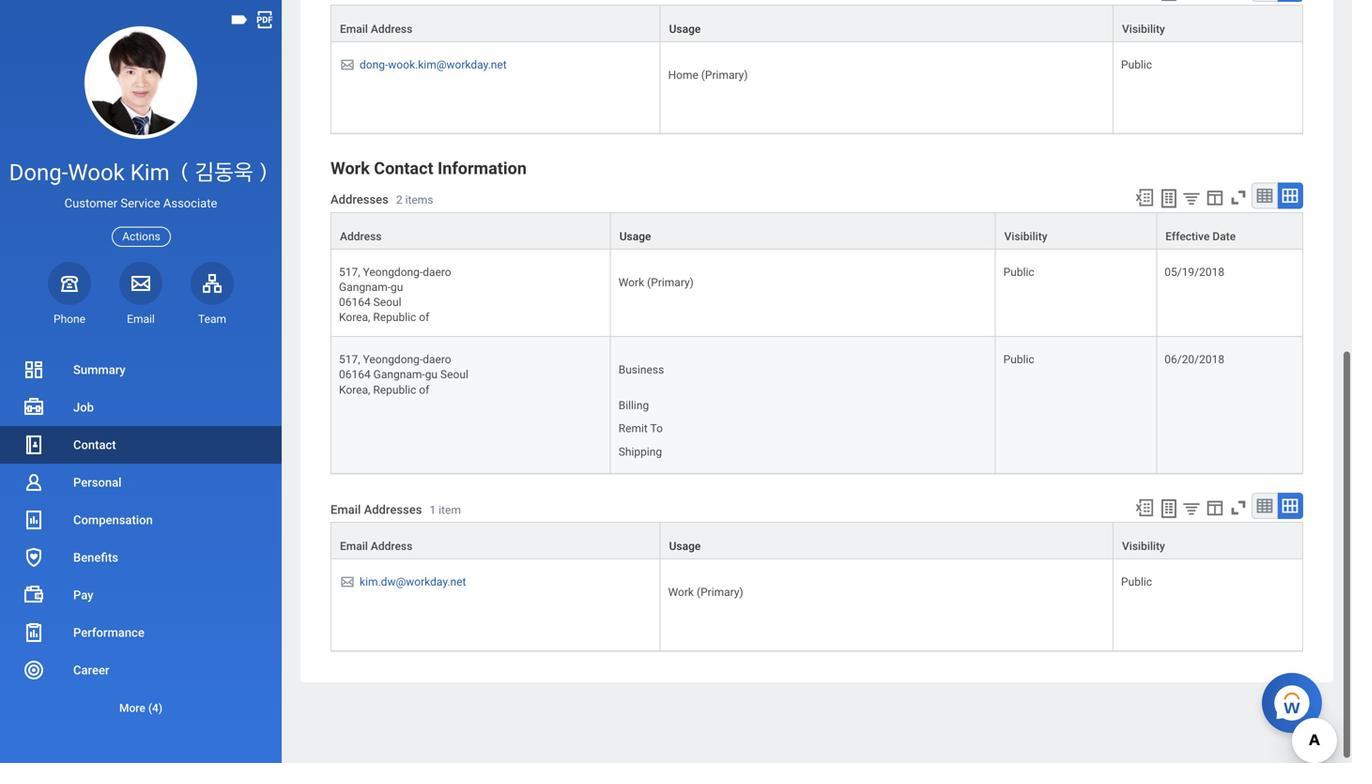 Task type: vqa. For each thing, say whether or not it's contained in the screenshot.
the 'search workday' search field
no



Task type: describe. For each thing, give the bounding box(es) containing it.
export to excel image for export to worksheets icon
[[1135, 631, 1155, 652]]

06164
[[339, 502, 371, 515]]

（김동욱）
[[175, 159, 273, 186]]

1 vertical spatial addresses
[[331, 326, 389, 340]]

email inside email dong-wook kim （김동욱） element
[[127, 313, 155, 326]]

export to worksheets image
[[1158, 631, 1181, 654]]

phone dong-wook kim （김동욱） element
[[48, 312, 91, 327]]

+82 10-3155-3511
[[360, 14, 451, 27]]

row containing 06/20/2018
[[331, 471, 1304, 608]]

contact link
[[0, 426, 282, 464]]

shipping element
[[619, 575, 662, 592]]

mail image
[[339, 191, 356, 206]]

click to view/edit grid preferences image for 2 fullscreen icon
[[1205, 321, 1226, 342]]

view team image
[[201, 272, 224, 295]]

click to view/edit grid preferences image for fullscreen image
[[1205, 113, 1226, 134]]

more (4)
[[119, 702, 163, 715]]

dong-wook.kim@workday.net link
[[360, 188, 507, 205]]

team
[[198, 313, 226, 326]]

addresses for email address row
[[364, 118, 422, 133]]

wook
[[68, 159, 125, 186]]

customer service associate
[[64, 196, 217, 211]]

job image
[[23, 396, 45, 419]]

1 for row containing email address
[[430, 637, 436, 650]]

date
[[1213, 363, 1236, 376]]

phone image inside popup button
[[56, 272, 83, 295]]

home (primary)
[[668, 202, 748, 215]]

(4)
[[148, 702, 163, 715]]

to
[[651, 556, 663, 569]]

+82 10-3155-3511 link
[[360, 10, 451, 27]]

gu
[[425, 502, 438, 515]]

row containing dong-wook.kim@workday.net
[[331, 176, 1304, 267]]

email address for row containing email address
[[340, 674, 413, 687]]

work (primary) row
[[331, 383, 1304, 471]]

personal image
[[23, 472, 45, 494]]

effective date button
[[1157, 346, 1303, 382]]

remit to
[[619, 556, 663, 569]]

export to worksheets image for 2
[[1158, 321, 1181, 344]]

performance link
[[0, 614, 282, 652]]

address button
[[332, 346, 610, 382]]

dong-wook kim （김동욱）
[[9, 159, 273, 186]]

career image
[[23, 659, 45, 682]]

performance
[[73, 626, 145, 640]]

addresses for row containing email address
[[364, 636, 422, 650]]

row containing address
[[331, 345, 1304, 383]]

korea,
[[339, 517, 370, 530]]

pay image
[[23, 584, 45, 607]]

usage button for 2
[[611, 346, 995, 382]]

kim
[[130, 159, 170, 186]]

performance image
[[23, 622, 45, 644]]

associate
[[163, 196, 217, 211]]

email addresses 1 item for email address popup button related to 5th row from the top of the page
[[331, 636, 461, 650]]

phone
[[54, 313, 85, 326]]

visibility button for 2
[[996, 346, 1157, 382]]

3155-
[[397, 14, 426, 27]]

0 vertical spatial contact
[[374, 292, 434, 312]]

more
[[119, 702, 145, 715]]

visibility for addresses
[[1123, 674, 1166, 687]]

toolbar for row containing email address
[[1126, 627, 1304, 656]]

06/20/2018
[[1165, 487, 1225, 500]]

dong-
[[9, 159, 68, 186]]

email address for email address row
[[340, 156, 413, 169]]

email address button for row containing dong-wook.kim@workday.net
[[332, 139, 660, 175]]

actions button
[[112, 227, 171, 247]]

(primary) for work (primary)
[[647, 409, 694, 423]]

dong-
[[360, 192, 388, 205]]

summary link
[[0, 351, 282, 389]]

public element
[[1122, 188, 1153, 205]]

pay link
[[0, 577, 282, 614]]

work for work (primary)
[[619, 409, 645, 423]]

expand table image
[[1281, 320, 1300, 339]]

select to filter grid data image for export to worksheets icon
[[1182, 632, 1202, 652]]

06164 gangnam-gu seoul korea, republic of
[[339, 502, 469, 530]]

email dong-wook kim （김동욱） element
[[119, 312, 163, 327]]

republic
[[373, 517, 416, 530]]

toolbar for row containing address
[[1126, 316, 1304, 345]]

visibility button for addresses
[[1114, 657, 1303, 692]]

job link
[[0, 389, 282, 426]]

contact image
[[23, 434, 45, 457]]

fullscreen image for addresses
[[1229, 631, 1249, 652]]

email address button for 5th row from the top of the page
[[332, 657, 660, 692]]

email inside row
[[340, 674, 368, 687]]

remit
[[619, 556, 648, 569]]



Task type: locate. For each thing, give the bounding box(es) containing it.
compensation link
[[0, 502, 282, 539]]

export to worksheets image left select to filter grid data image
[[1158, 321, 1181, 344]]

benefits link
[[0, 539, 282, 577]]

usage
[[620, 363, 651, 376], [669, 674, 701, 687]]

3 row from the top
[[331, 471, 1304, 608]]

0 vertical spatial visibility button
[[996, 346, 1157, 382]]

of
[[419, 517, 430, 530]]

1 vertical spatial usage button
[[661, 657, 1113, 692]]

fullscreen image
[[1229, 321, 1249, 342], [1229, 631, 1249, 652]]

compensation image
[[23, 509, 45, 532]]

1 vertical spatial 1
[[430, 637, 436, 650]]

1 vertical spatial phone image
[[56, 272, 83, 295]]

1 1 from the top
[[430, 119, 436, 133]]

wook.kim@workday.net
[[388, 192, 507, 205]]

2 email address button from the top
[[332, 657, 660, 692]]

cell
[[1211, 0, 1304, 90], [331, 383, 611, 471], [996, 383, 1157, 471], [1157, 383, 1304, 471], [331, 693, 661, 764], [661, 693, 1114, 764]]

export to excel image left export to worksheets icon
[[1135, 631, 1155, 652]]

3 toolbar from the top
[[1126, 627, 1304, 656]]

1 vertical spatial export to worksheets image
[[1158, 321, 1181, 344]]

more (4) button
[[0, 697, 282, 720]]

2 vertical spatial addresses
[[364, 636, 422, 650]]

1 horizontal spatial visibility
[[1123, 674, 1166, 687]]

personal link
[[0, 464, 282, 502]]

toolbar
[[1126, 109, 1304, 138], [1126, 316, 1304, 345], [1126, 627, 1304, 656]]

0 vertical spatial usage
[[620, 363, 651, 376]]

export to excel image up public element
[[1135, 113, 1155, 134]]

1 email addresses 1 item from the top
[[331, 118, 461, 133]]

team link
[[191, 262, 234, 327]]

2 toolbar from the top
[[1126, 316, 1304, 345]]

1
[[430, 119, 436, 133], [430, 637, 436, 650]]

2 email address from the top
[[340, 674, 413, 687]]

email button
[[119, 262, 163, 327]]

public
[[1122, 192, 1153, 205]]

1 vertical spatial address
[[340, 363, 382, 376]]

select to filter grid data image right export to worksheets icon
[[1182, 632, 1202, 652]]

2 vertical spatial click to view/edit grid preferences image
[[1205, 631, 1226, 652]]

phone image left +82
[[339, 13, 356, 28]]

1 email address from the top
[[340, 156, 413, 169]]

dong-wook.kim@workday.net
[[360, 192, 507, 205]]

2 fullscreen image from the top
[[1229, 631, 1249, 652]]

address for email address row
[[371, 156, 413, 169]]

export to worksheets image
[[1158, 113, 1181, 136], [1158, 321, 1181, 344]]

team dong-wook kim （김동욱） element
[[191, 312, 234, 327]]

visibility
[[1005, 363, 1048, 376], [1123, 674, 1166, 687]]

2 select to filter grid data image from the top
[[1182, 632, 1202, 652]]

email address row
[[331, 138, 1304, 176]]

(primary)
[[701, 202, 748, 215], [647, 409, 694, 423]]

0 vertical spatial (primary)
[[701, 202, 748, 215]]

1 export to worksheets image from the top
[[1158, 113, 1181, 136]]

email
[[331, 118, 361, 133], [340, 156, 368, 169], [127, 313, 155, 326], [331, 636, 361, 650], [340, 674, 368, 687]]

work (primary)
[[619, 409, 694, 423]]

1 select to filter grid data image from the top
[[1182, 114, 1202, 134]]

mail image
[[130, 272, 152, 295]]

1 vertical spatial email addresses 1 item
[[331, 636, 461, 650]]

0 vertical spatial select to filter grid data image
[[1182, 114, 1202, 134]]

2 item from the top
[[439, 637, 461, 650]]

1 vertical spatial visibility
[[1123, 674, 1166, 687]]

home
[[668, 202, 699, 215]]

table image
[[1256, 320, 1275, 339]]

click to view/edit grid preferences image right select to filter grid data image
[[1205, 321, 1226, 342]]

1 export to excel image from the top
[[1135, 113, 1155, 134]]

0 vertical spatial phone image
[[339, 13, 356, 28]]

click to view/edit grid preferences image right export to worksheets icon
[[1205, 631, 1226, 652]]

service
[[121, 196, 160, 211]]

export to worksheets image left fullscreen image
[[1158, 113, 1181, 136]]

pay
[[73, 588, 93, 603]]

address for row containing email address
[[371, 674, 413, 687]]

0 vertical spatial email addresses 1 item
[[331, 118, 461, 133]]

remit to element
[[619, 552, 663, 569]]

career link
[[0, 652, 282, 689]]

customer
[[64, 196, 118, 211]]

1 row from the top
[[331, 176, 1304, 267]]

1 fullscreen image from the top
[[1229, 321, 1249, 342]]

work for work contact information
[[331, 292, 370, 312]]

addresses 2 items
[[331, 326, 433, 340]]

fullscreen image right export to worksheets icon
[[1229, 631, 1249, 652]]

email address button
[[332, 139, 660, 175], [332, 657, 660, 692]]

select to filter grid data image for export to worksheets image corresponding to addresses
[[1182, 114, 1202, 134]]

home (primary) element
[[668, 198, 748, 215]]

0 vertical spatial fullscreen image
[[1229, 321, 1249, 342]]

address
[[371, 156, 413, 169], [340, 363, 382, 376], [371, 674, 413, 687]]

0 horizontal spatial (primary)
[[647, 409, 694, 423]]

items selected list
[[619, 529, 693, 596]]

item
[[439, 119, 461, 133], [439, 637, 461, 650]]

2 vertical spatial address
[[371, 674, 413, 687]]

4 row from the top
[[331, 656, 1304, 693]]

shipping
[[619, 579, 662, 592]]

1 horizontal spatial phone image
[[339, 13, 356, 28]]

0 vertical spatial addresses
[[364, 118, 422, 133]]

2 export to excel image from the top
[[1135, 321, 1155, 342]]

2 1 from the top
[[430, 637, 436, 650]]

effective date
[[1166, 363, 1236, 376]]

contact inside contact link
[[73, 438, 116, 452]]

3 click to view/edit grid preferences image from the top
[[1205, 631, 1226, 652]]

1 vertical spatial work
[[619, 409, 645, 423]]

1 vertical spatial select to filter grid data image
[[1182, 632, 1202, 652]]

0 vertical spatial 1
[[430, 119, 436, 133]]

2 click to view/edit grid preferences image from the top
[[1205, 321, 1226, 342]]

select to filter grid data image left fullscreen image
[[1182, 114, 1202, 134]]

1 for email address row
[[430, 119, 436, 133]]

email address
[[340, 156, 413, 169], [340, 674, 413, 687]]

2 row from the top
[[331, 345, 1304, 383]]

phone image
[[339, 13, 356, 28], [56, 272, 83, 295]]

seoul
[[441, 502, 469, 515]]

1 vertical spatial click to view/edit grid preferences image
[[1205, 321, 1226, 342]]

export to excel image
[[1135, 113, 1155, 134], [1135, 321, 1155, 342], [1135, 631, 1155, 652]]

1 vertical spatial email address button
[[332, 657, 660, 692]]

0 horizontal spatial usage
[[620, 363, 651, 376]]

column header
[[1114, 138, 1304, 176]]

1 horizontal spatial contact
[[374, 292, 434, 312]]

tag image
[[229, 9, 250, 30]]

0 vertical spatial item
[[439, 119, 461, 133]]

usage for 2
[[620, 363, 651, 376]]

click to view/edit grid preferences image
[[1205, 113, 1226, 134], [1205, 321, 1226, 342], [1205, 631, 1226, 652]]

work
[[331, 292, 370, 312], [619, 409, 645, 423]]

1 horizontal spatial usage
[[669, 674, 701, 687]]

summary
[[73, 363, 126, 377]]

email address inside email address row
[[340, 156, 413, 169]]

view printable version (pdf) image
[[255, 9, 275, 30]]

personal
[[73, 476, 122, 490]]

0 vertical spatial export to worksheets image
[[1158, 113, 1181, 136]]

0 vertical spatial email address
[[340, 156, 413, 169]]

email addresses 1 item
[[331, 118, 461, 133], [331, 636, 461, 650]]

2
[[396, 327, 403, 340]]

addresses
[[364, 118, 422, 133], [331, 326, 389, 340], [364, 636, 422, 650]]

1 horizontal spatial (primary)
[[701, 202, 748, 215]]

work contact information
[[331, 292, 527, 312]]

1 item from the top
[[439, 119, 461, 133]]

email inside email address row
[[340, 156, 368, 169]]

effective
[[1166, 363, 1210, 376]]

contact up 2
[[374, 292, 434, 312]]

(primary) inside "element"
[[647, 409, 694, 423]]

2 export to worksheets image from the top
[[1158, 321, 1181, 344]]

3511
[[426, 14, 451, 27]]

+82 10-3155-3511 row
[[331, 0, 1304, 90]]

1 vertical spatial fullscreen image
[[1229, 631, 1249, 652]]

click to view/edit grid preferences image for fullscreen icon related to addresses
[[1205, 631, 1226, 652]]

1 vertical spatial email address
[[340, 674, 413, 687]]

contact up personal
[[73, 438, 116, 452]]

1 vertical spatial contact
[[73, 438, 116, 452]]

career
[[73, 664, 109, 678]]

1 vertical spatial (primary)
[[647, 409, 694, 423]]

row containing email address
[[331, 656, 1304, 693]]

email address inside row
[[340, 674, 413, 687]]

1 email address button from the top
[[332, 139, 660, 175]]

summary image
[[23, 359, 45, 381]]

click to view/edit grid preferences image left fullscreen image
[[1205, 113, 1226, 134]]

fullscreen image
[[1229, 113, 1249, 134]]

row
[[331, 176, 1304, 267], [331, 345, 1304, 383], [331, 471, 1304, 608], [331, 656, 1304, 693], [331, 693, 1304, 764]]

job
[[73, 401, 94, 415]]

0 vertical spatial click to view/edit grid preferences image
[[1205, 113, 1226, 134]]

items
[[405, 327, 433, 340]]

1 horizontal spatial work
[[619, 409, 645, 423]]

list
[[0, 351, 282, 727]]

0 vertical spatial work
[[331, 292, 370, 312]]

0 vertical spatial email address button
[[332, 139, 660, 175]]

1 vertical spatial item
[[439, 637, 461, 650]]

item for email address popup button related to 5th row from the top of the page
[[439, 637, 461, 650]]

1 vertical spatial visibility button
[[1114, 657, 1303, 692]]

0 vertical spatial export to excel image
[[1135, 113, 1155, 134]]

1 toolbar from the top
[[1126, 109, 1304, 138]]

benefits image
[[23, 547, 45, 569]]

1 vertical spatial export to excel image
[[1135, 321, 1155, 342]]

visibility button
[[996, 346, 1157, 382], [1114, 657, 1303, 692]]

(primary) for home (primary)
[[701, 202, 748, 215]]

3 export to excel image from the top
[[1135, 631, 1155, 652]]

export to worksheets image for addresses
[[1158, 113, 1181, 136]]

select to filter grid data image
[[1182, 322, 1202, 342]]

fullscreen image for 2
[[1229, 321, 1249, 342]]

compensation
[[73, 513, 153, 527]]

export to excel image for export to worksheets image corresponding to addresses
[[1135, 113, 1155, 134]]

gangnam-
[[374, 502, 425, 515]]

10-
[[382, 14, 397, 27]]

2 vertical spatial export to excel image
[[1135, 631, 1155, 652]]

toolbar for email address row
[[1126, 109, 1304, 138]]

export to excel image left select to filter grid data image
[[1135, 321, 1155, 342]]

5 row from the top
[[331, 693, 1304, 764]]

0 horizontal spatial phone image
[[56, 272, 83, 295]]

item for email address popup button associated with row containing dong-wook.kim@workday.net
[[439, 119, 461, 133]]

email addresses 1 item for email address popup button associated with row containing dong-wook.kim@workday.net
[[331, 118, 461, 133]]

list containing summary
[[0, 351, 282, 727]]

export to excel image for 2's export to worksheets image
[[1135, 321, 1155, 342]]

more (4) button
[[0, 689, 282, 727]]

contact
[[374, 292, 434, 312], [73, 438, 116, 452]]

work (primary) element
[[619, 406, 694, 423]]

0 vertical spatial visibility
[[1005, 363, 1048, 376]]

+82
[[360, 14, 379, 27]]

phone image up phone
[[56, 272, 83, 295]]

0 horizontal spatial visibility
[[1005, 363, 1048, 376]]

0 vertical spatial toolbar
[[1126, 109, 1304, 138]]

work inside "element"
[[619, 409, 645, 423]]

0 horizontal spatial contact
[[73, 438, 116, 452]]

usage button
[[611, 346, 995, 382], [661, 657, 1113, 692]]

select to filter grid data image
[[1182, 114, 1202, 134], [1182, 632, 1202, 652]]

0 horizontal spatial work
[[331, 292, 370, 312]]

usage for addresses
[[669, 674, 701, 687]]

2 email addresses 1 item from the top
[[331, 636, 461, 650]]

information
[[438, 292, 527, 312]]

benefits
[[73, 551, 118, 565]]

1 click to view/edit grid preferences image from the top
[[1205, 113, 1226, 134]]

1 vertical spatial usage
[[669, 674, 701, 687]]

2 vertical spatial toolbar
[[1126, 627, 1304, 656]]

navigation pane region
[[0, 0, 282, 764]]

actions
[[122, 230, 160, 243]]

usage button for addresses
[[661, 657, 1113, 692]]

fullscreen image left 'table' image
[[1229, 321, 1249, 342]]

1 vertical spatial toolbar
[[1126, 316, 1304, 345]]

visibility for 2
[[1005, 363, 1048, 376]]

phone button
[[48, 262, 91, 327]]

0 vertical spatial usage button
[[611, 346, 995, 382]]

0 vertical spatial address
[[371, 156, 413, 169]]

phone image inside +82 10-3155-3511 row
[[339, 13, 356, 28]]



